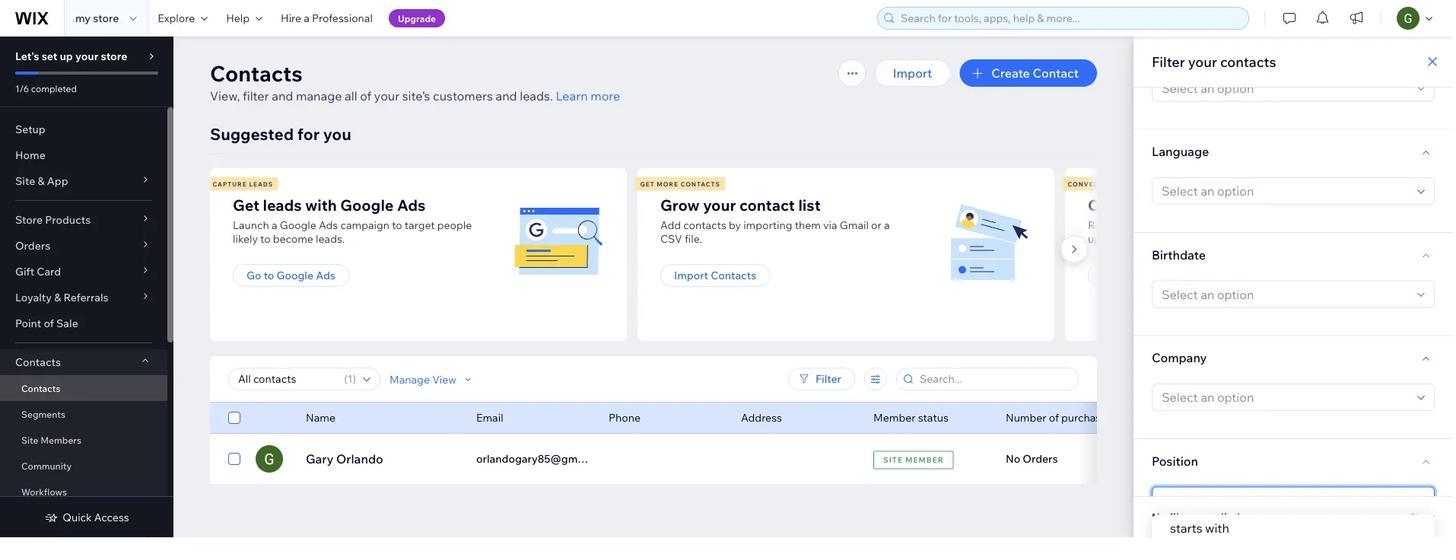 Task type: vqa. For each thing, say whether or not it's contained in the screenshot.
simonjacob477@gmail.com
no



Task type: describe. For each thing, give the bounding box(es) containing it.
filter your contacts
[[1152, 53, 1277, 70]]

filter
[[243, 88, 269, 104]]

import for import contacts
[[674, 269, 709, 282]]

quick access
[[63, 511, 129, 524]]

1 select an option field from the top
[[1158, 75, 1413, 101]]

likely
[[233, 232, 258, 245]]

app
[[47, 174, 68, 188]]

contacts inside button
[[711, 269, 757, 282]]

manage view button
[[390, 372, 475, 386]]

loyalty & referrals
[[15, 291, 109, 304]]

( 1 )
[[344, 372, 356, 386]]

a inside get leads with google ads launch a google ads campaign to target people likely to become leads.
[[272, 218, 278, 232]]

your inside create an email campaign reach out to your subscribers with newsletters, updates and more.
[[1153, 218, 1176, 232]]

import contacts
[[674, 269, 757, 282]]

point
[[15, 317, 41, 330]]

& for loyalty
[[54, 291, 61, 304]]

hire a professional link
[[272, 0, 382, 37]]

site & app button
[[0, 168, 167, 194]]

Search... field
[[916, 368, 1074, 390]]

leads for get
[[249, 180, 273, 188]]

more
[[657, 180, 679, 188]]

create contact button
[[960, 59, 1098, 87]]

no for no orders
[[1006, 452, 1021, 465]]

view link
[[973, 445, 1038, 473]]

let's set up your store
[[15, 49, 127, 63]]

no orders
[[1006, 452, 1058, 465]]

customers
[[433, 88, 493, 104]]

importing
[[744, 218, 793, 232]]

get more contacts
[[640, 180, 721, 188]]

0 vertical spatial google
[[340, 195, 394, 214]]

leads. inside contacts view, filter and manage all of your site's customers and leads. learn more
[[520, 88, 553, 104]]

filter button
[[789, 368, 856, 390]]

manage
[[296, 88, 342, 104]]

number of purchases
[[1006, 411, 1113, 424]]

members
[[40, 434, 81, 446]]

of for number of purchases
[[1049, 411, 1059, 424]]

suggested for you
[[210, 124, 352, 144]]

starts with
[[1171, 521, 1230, 536]]

more
[[591, 88, 621, 104]]

list containing get leads with google ads
[[208, 168, 1454, 341]]

point of sale
[[15, 317, 78, 330]]

contacts view, filter and manage all of your site's customers and leads. learn more
[[210, 60, 621, 104]]

applied
[[1202, 511, 1241, 524]]

gift card button
[[0, 259, 167, 285]]

store products button
[[0, 207, 167, 233]]

select an option field for language
[[1158, 178, 1413, 204]]

contacts link
[[0, 375, 167, 401]]

manage view
[[390, 372, 457, 386]]

get
[[640, 180, 655, 188]]

with inside create an email campaign reach out to your subscribers with newsletters, updates and more.
[[1238, 218, 1259, 232]]

create for contact
[[992, 65, 1030, 81]]

your inside sidebar element
[[75, 49, 98, 63]]

you
[[323, 124, 352, 144]]

contacts button
[[0, 349, 167, 375]]

or
[[872, 218, 882, 232]]

target
[[405, 218, 435, 232]]

filter for filter
[[816, 372, 842, 386]]

email
[[476, 411, 504, 424]]

Search for tools, apps, help & more... field
[[897, 8, 1244, 29]]

let's
[[15, 49, 39, 63]]

contacts inside grow your contact list add contacts by importing them via gmail or a csv file.
[[684, 218, 727, 232]]

help
[[226, 11, 250, 25]]

member status
[[874, 411, 949, 424]]

convert leads
[[1068, 180, 1130, 188]]

leads
[[263, 195, 302, 214]]

help button
[[217, 0, 272, 37]]

completed
[[31, 83, 77, 94]]

get leads with google ads launch a google ads campaign to target people likely to become leads.
[[233, 195, 472, 245]]

csv
[[661, 232, 683, 245]]

gift
[[15, 265, 34, 278]]

gary orlando
[[306, 451, 383, 467]]

email
[[1162, 195, 1201, 214]]

file.
[[685, 232, 702, 245]]

sidebar element
[[0, 37, 174, 538]]

manage
[[390, 372, 430, 386]]

home
[[15, 148, 46, 162]]

1 vertical spatial google
[[280, 218, 317, 232]]

and inside create an email campaign reach out to your subscribers with newsletters, updates and more.
[[1131, 232, 1150, 245]]

by
[[729, 218, 741, 232]]

convert
[[1068, 180, 1104, 188]]

site's
[[402, 88, 430, 104]]

subscribers
[[1178, 218, 1236, 232]]

site members
[[21, 434, 81, 446]]

capture
[[213, 180, 247, 188]]

contacts
[[681, 180, 721, 188]]

grow your contact list add contacts by importing them via gmail or a csv file.
[[661, 195, 890, 245]]

launch
[[233, 218, 269, 232]]

orders inside popup button
[[15, 239, 50, 252]]

go to google ads
[[247, 269, 336, 282]]

site for site member
[[884, 455, 904, 465]]

site member
[[884, 455, 944, 465]]

get
[[233, 195, 260, 214]]

sale
[[56, 317, 78, 330]]

language
[[1152, 144, 1210, 159]]

quick
[[63, 511, 92, 524]]

purchases
[[1062, 411, 1113, 424]]

select an option field for company
[[1158, 384, 1413, 410]]

access
[[94, 511, 129, 524]]

site members link
[[0, 427, 167, 453]]

1 vertical spatial member
[[906, 455, 944, 465]]

for
[[297, 124, 320, 144]]



Task type: locate. For each thing, give the bounding box(es) containing it.
explore
[[158, 11, 195, 25]]

all
[[345, 88, 357, 104]]

store products
[[15, 213, 91, 226]]

learn more button
[[556, 87, 621, 105]]

card
[[37, 265, 61, 278]]

orlando
[[336, 451, 383, 467]]

leads for create
[[1106, 180, 1130, 188]]

None checkbox
[[228, 409, 241, 427]]

orders down the number
[[1023, 452, 1058, 465]]

1 leads from the left
[[249, 180, 273, 188]]

a down the leads
[[272, 218, 278, 232]]

import
[[893, 65, 933, 81], [674, 269, 709, 282]]

starts
[[1171, 521, 1203, 536]]

site down member status
[[884, 455, 904, 465]]

0 vertical spatial view
[[432, 372, 457, 386]]

suggested
[[210, 124, 294, 144]]

no filters applied
[[1152, 511, 1241, 524]]

&
[[38, 174, 45, 188], [54, 291, 61, 304]]

1 horizontal spatial orders
[[1023, 452, 1058, 465]]

no down the number
[[1006, 452, 1021, 465]]

add
[[661, 218, 681, 232]]

contacts inside "popup button"
[[15, 355, 61, 369]]

google inside button
[[277, 269, 314, 282]]

create left contact
[[992, 65, 1030, 81]]

create inside create an email campaign reach out to your subscribers with newsletters, updates and more.
[[1088, 195, 1137, 214]]

products
[[45, 213, 91, 226]]

orders down store
[[15, 239, 50, 252]]

0 vertical spatial site
[[15, 174, 35, 188]]

0 vertical spatial orders
[[15, 239, 50, 252]]

orlandogary85@gmail.com
[[476, 452, 613, 465]]

segments link
[[0, 401, 167, 427]]

2 vertical spatial with
[[1206, 521, 1230, 536]]

up
[[60, 49, 73, 63]]

of left sale
[[44, 317, 54, 330]]

1 vertical spatial &
[[54, 291, 61, 304]]

0 horizontal spatial &
[[38, 174, 45, 188]]

0 horizontal spatial no
[[1006, 452, 1021, 465]]

1 vertical spatial filter
[[816, 372, 842, 386]]

view right manage
[[432, 372, 457, 386]]

leads up the get
[[249, 180, 273, 188]]

2 vertical spatial of
[[1049, 411, 1059, 424]]

0 vertical spatial import
[[893, 65, 933, 81]]

no left the filters
[[1152, 511, 1167, 524]]

capture leads
[[213, 180, 273, 188]]

view,
[[210, 88, 240, 104]]

1 horizontal spatial leads
[[1106, 180, 1130, 188]]

out
[[1122, 218, 1138, 232]]

store
[[93, 11, 119, 25], [101, 49, 127, 63]]

filter
[[1152, 53, 1186, 70], [816, 372, 842, 386]]

0 vertical spatial &
[[38, 174, 45, 188]]

contacts up filter
[[210, 60, 303, 86]]

member left status
[[874, 411, 916, 424]]

gary orlando image
[[256, 445, 283, 473]]

0 horizontal spatial and
[[272, 88, 293, 104]]

go to google ads button
[[233, 264, 349, 287]]

store down my store
[[101, 49, 127, 63]]

0 vertical spatial leads.
[[520, 88, 553, 104]]

to inside create an email campaign reach out to your subscribers with newsletters, updates and more.
[[1141, 218, 1151, 232]]

with right subscribers
[[1238, 218, 1259, 232]]

import for import
[[893, 65, 933, 81]]

0 vertical spatial of
[[360, 88, 372, 104]]

1 vertical spatial import
[[674, 269, 709, 282]]

list
[[208, 168, 1454, 341]]

0 horizontal spatial leads.
[[316, 232, 345, 245]]

and
[[272, 88, 293, 104], [496, 88, 517, 104], [1131, 232, 1150, 245]]

ads up go to google ads
[[319, 218, 338, 232]]

to right go
[[264, 269, 274, 282]]

campaign inside create an email campaign reach out to your subscribers with newsletters, updates and more.
[[1205, 195, 1276, 214]]

a right or
[[884, 218, 890, 232]]

member down status
[[906, 455, 944, 465]]

2 vertical spatial google
[[277, 269, 314, 282]]

create inside button
[[992, 65, 1030, 81]]

view inside dropdown button
[[432, 372, 457, 386]]

leads right convert
[[1106, 180, 1130, 188]]

store inside sidebar element
[[101, 49, 127, 63]]

1 vertical spatial store
[[101, 49, 127, 63]]

0 horizontal spatial import
[[674, 269, 709, 282]]

1 vertical spatial with
[[1238, 218, 1259, 232]]

setup
[[15, 123, 45, 136]]

your inside grow your contact list add contacts by importing them via gmail or a csv file.
[[703, 195, 736, 214]]

my
[[75, 11, 91, 25]]

0 horizontal spatial orders
[[15, 239, 50, 252]]

store
[[15, 213, 43, 226]]

site for site members
[[21, 434, 38, 446]]

with right starts
[[1206, 521, 1230, 536]]

via
[[824, 218, 838, 232]]

1 horizontal spatial and
[[496, 88, 517, 104]]

point of sale link
[[0, 311, 167, 336]]

contact
[[1033, 65, 1079, 81]]

3 select an option field from the top
[[1158, 281, 1413, 307]]

status
[[918, 411, 949, 424]]

setup link
[[0, 116, 167, 142]]

and right filter
[[272, 88, 293, 104]]

leads. left 'learn'
[[520, 88, 553, 104]]

contacts
[[1221, 53, 1277, 70], [684, 218, 727, 232]]

loyalty
[[15, 291, 52, 304]]

reach
[[1088, 218, 1119, 232]]

1 vertical spatial of
[[44, 317, 54, 330]]

& for site
[[38, 174, 45, 188]]

of right the number
[[1049, 411, 1059, 424]]

1 horizontal spatial of
[[360, 88, 372, 104]]

5 select an option field from the top
[[1158, 488, 1413, 513]]

0 horizontal spatial a
[[272, 218, 278, 232]]

2 horizontal spatial with
[[1238, 218, 1259, 232]]

gift card
[[15, 265, 61, 278]]

upgrade
[[398, 13, 436, 24]]

1 vertical spatial create
[[1088, 195, 1137, 214]]

birthdate
[[1152, 247, 1206, 262]]

site down segments
[[21, 434, 38, 446]]

2 horizontal spatial a
[[884, 218, 890, 232]]

& inside dropdown button
[[38, 174, 45, 188]]

phone
[[609, 411, 641, 424]]

0 horizontal spatial create
[[992, 65, 1030, 81]]

contact
[[740, 195, 795, 214]]

site for site & app
[[15, 174, 35, 188]]

view down the number
[[992, 451, 1020, 467]]

site down home
[[15, 174, 35, 188]]

1 horizontal spatial no
[[1152, 511, 1167, 524]]

orders button
[[0, 233, 167, 259]]

create
[[992, 65, 1030, 81], [1088, 195, 1137, 214]]

1/6
[[15, 83, 29, 94]]

1 vertical spatial leads.
[[316, 232, 345, 245]]

1 vertical spatial no
[[1152, 511, 1167, 524]]

no for no filters applied
[[1152, 511, 1167, 524]]

1 vertical spatial campaign
[[341, 218, 390, 232]]

1 vertical spatial contacts
[[684, 218, 727, 232]]

leads
[[249, 180, 273, 188], [1106, 180, 1130, 188]]

create contact
[[992, 65, 1079, 81]]

0 vertical spatial with
[[305, 195, 337, 214]]

2 vertical spatial site
[[884, 455, 904, 465]]

1 vertical spatial ads
[[319, 218, 338, 232]]

them
[[795, 218, 821, 232]]

& left app
[[38, 174, 45, 188]]

campaign up subscribers
[[1205, 195, 1276, 214]]

Select an option field
[[1158, 75, 1413, 101], [1158, 178, 1413, 204], [1158, 281, 1413, 307], [1158, 384, 1413, 410], [1158, 488, 1413, 513]]

1 horizontal spatial campaign
[[1205, 195, 1276, 214]]

1 vertical spatial orders
[[1023, 452, 1058, 465]]

people
[[437, 218, 472, 232]]

(
[[344, 372, 348, 386]]

1/6 completed
[[15, 83, 77, 94]]

to inside go to google ads button
[[264, 269, 274, 282]]

leads. inside get leads with google ads launch a google ads campaign to target people likely to become leads.
[[316, 232, 345, 245]]

& right loyalty in the left of the page
[[54, 291, 61, 304]]

0 vertical spatial no
[[1006, 452, 1021, 465]]

ads inside button
[[316, 269, 336, 282]]

2 leads from the left
[[1106, 180, 1130, 188]]

0 vertical spatial filter
[[1152, 53, 1186, 70]]

to down launch
[[260, 232, 271, 245]]

and down out
[[1131, 232, 1150, 245]]

0 horizontal spatial contacts
[[684, 218, 727, 232]]

create up reach
[[1088, 195, 1137, 214]]

learn
[[556, 88, 588, 104]]

& inside dropdown button
[[54, 291, 61, 304]]

loyalty & referrals button
[[0, 285, 167, 311]]

contacts down the 'by'
[[711, 269, 757, 282]]

community
[[21, 460, 72, 472]]

with right the leads
[[305, 195, 337, 214]]

0 vertical spatial contacts
[[1221, 53, 1277, 70]]

0 vertical spatial ads
[[397, 195, 426, 214]]

orders
[[15, 239, 50, 252], [1023, 452, 1058, 465]]

1
[[348, 372, 353, 386]]

0 horizontal spatial campaign
[[341, 218, 390, 232]]

0 horizontal spatial leads
[[249, 180, 273, 188]]

)
[[353, 372, 356, 386]]

contacts up segments
[[21, 382, 60, 394]]

a inside grow your contact list add contacts by importing them via gmail or a csv file.
[[884, 218, 890, 232]]

number
[[1006, 411, 1047, 424]]

0 horizontal spatial filter
[[816, 372, 842, 386]]

filter for filter your contacts
[[1152, 53, 1186, 70]]

store right my
[[93, 11, 119, 25]]

segments
[[21, 408, 65, 420]]

and right customers
[[496, 88, 517, 104]]

filter inside button
[[816, 372, 842, 386]]

leads. right become
[[316, 232, 345, 245]]

community link
[[0, 453, 167, 479]]

2 vertical spatial ads
[[316, 269, 336, 282]]

None checkbox
[[228, 450, 241, 468]]

1 horizontal spatial import
[[893, 65, 933, 81]]

to left target
[[392, 218, 402, 232]]

newsletters,
[[1262, 218, 1322, 232]]

0 horizontal spatial of
[[44, 317, 54, 330]]

2 horizontal spatial of
[[1049, 411, 1059, 424]]

campaign left target
[[341, 218, 390, 232]]

referrals
[[64, 291, 109, 304]]

ads
[[397, 195, 426, 214], [319, 218, 338, 232], [316, 269, 336, 282]]

1 horizontal spatial leads.
[[520, 88, 553, 104]]

of inside contacts view, filter and manage all of your site's customers and leads. learn more
[[360, 88, 372, 104]]

member
[[874, 411, 916, 424], [906, 455, 944, 465]]

0 vertical spatial member
[[874, 411, 916, 424]]

contacts down the point of sale
[[15, 355, 61, 369]]

your inside contacts view, filter and manage all of your site's customers and leads. learn more
[[374, 88, 400, 104]]

contacts inside contacts view, filter and manage all of your site's customers and leads. learn more
[[210, 60, 303, 86]]

of for point of sale
[[44, 317, 54, 330]]

ads up target
[[397, 195, 426, 214]]

1 horizontal spatial &
[[54, 291, 61, 304]]

1 horizontal spatial a
[[304, 11, 310, 25]]

Unsaved view field
[[234, 368, 340, 390]]

4 select an option field from the top
[[1158, 384, 1413, 410]]

list
[[799, 195, 821, 214]]

my store
[[75, 11, 119, 25]]

a right hire
[[304, 11, 310, 25]]

site inside dropdown button
[[15, 174, 35, 188]]

with inside get leads with google ads launch a google ads campaign to target people likely to become leads.
[[305, 195, 337, 214]]

0 vertical spatial create
[[992, 65, 1030, 81]]

of right all on the left top of the page
[[360, 88, 372, 104]]

2 select an option field from the top
[[1158, 178, 1413, 204]]

ads down get leads with google ads launch a google ads campaign to target people likely to become leads.
[[316, 269, 336, 282]]

create for an
[[1088, 195, 1137, 214]]

1 vertical spatial site
[[21, 434, 38, 446]]

0 vertical spatial campaign
[[1205, 195, 1276, 214]]

1 horizontal spatial filter
[[1152, 53, 1186, 70]]

quick access button
[[44, 511, 129, 524]]

site
[[15, 174, 35, 188], [21, 434, 38, 446], [884, 455, 904, 465]]

0 vertical spatial store
[[93, 11, 119, 25]]

2 horizontal spatial and
[[1131, 232, 1150, 245]]

of inside sidebar element
[[44, 317, 54, 330]]

1 horizontal spatial with
[[1206, 521, 1230, 536]]

select an option field for position
[[1158, 488, 1413, 513]]

gary
[[306, 451, 334, 467]]

become
[[273, 232, 314, 245]]

1 vertical spatial view
[[992, 451, 1020, 467]]

an
[[1141, 195, 1158, 214]]

workflows
[[21, 486, 67, 497]]

select an option field for birthdate
[[1158, 281, 1413, 307]]

import button
[[875, 59, 951, 87]]

0 horizontal spatial view
[[432, 372, 457, 386]]

1 horizontal spatial create
[[1088, 195, 1137, 214]]

0 horizontal spatial with
[[305, 195, 337, 214]]

1 horizontal spatial contacts
[[1221, 53, 1277, 70]]

company
[[1152, 350, 1208, 365]]

campaign inside get leads with google ads launch a google ads campaign to target people likely to become leads.
[[341, 218, 390, 232]]

1 horizontal spatial view
[[992, 451, 1020, 467]]

to right out
[[1141, 218, 1151, 232]]

campaign
[[1205, 195, 1276, 214], [341, 218, 390, 232]]

hire
[[281, 11, 302, 25]]



